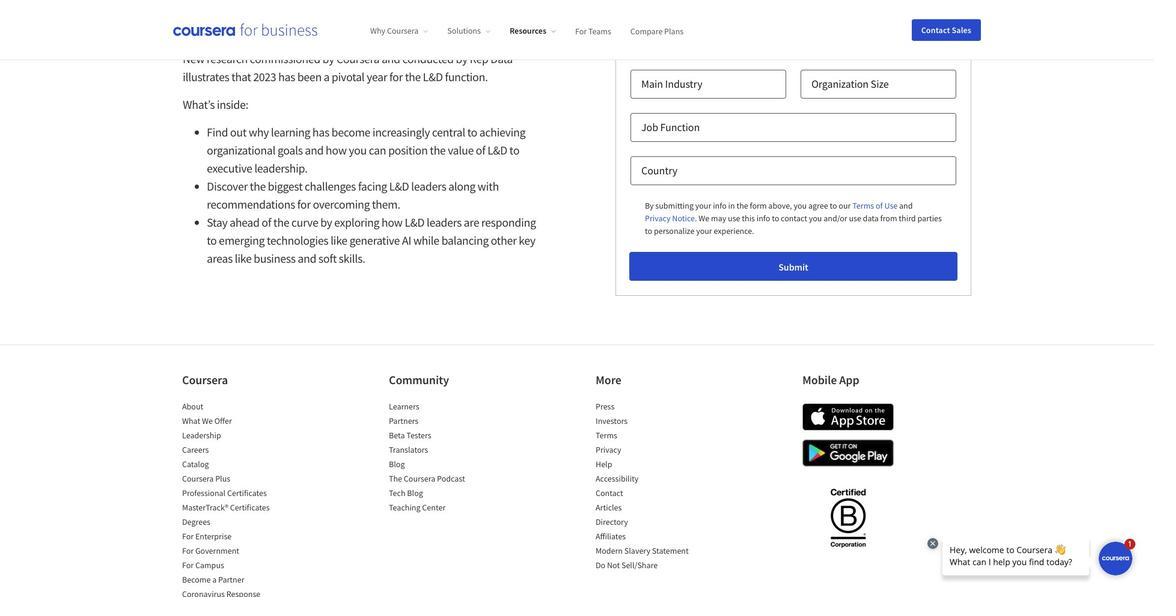 Task type: vqa. For each thing, say whether or not it's contained in the screenshot.
one- in the Customization Each one-credit course is only a few weeks long. The degree has no required sequence, so you can take the courses that work for you, when they work for you.
no



Task type: describe. For each thing, give the bounding box(es) containing it.
the inside the new research commissioned by coursera and conducted by rep data illustrates that 2023 has been a pivotal year for the l&d function.
[[405, 69, 421, 84]]

coursera inside about what we offer leadership careers catalog coursera plus professional certificates mastertrack® certificates degrees for enterprise for government for campus become a partner
[[182, 473, 214, 484]]

Phone Number telephone field
[[801, 26, 957, 55]]

0 vertical spatial certificates
[[227, 488, 267, 498]]

technologies
[[267, 233, 328, 248]]

organization for organization name
[[641, 34, 699, 47]]

articles
[[596, 502, 622, 513]]

1 vertical spatial blog
[[407, 488, 423, 498]]

mastertrack® certificates link
[[182, 502, 270, 513]]

find
[[207, 124, 228, 139]]

community
[[389, 372, 449, 387]]

balancing
[[442, 233, 489, 248]]

what's inside:
[[183, 97, 248, 112]]

catalog link
[[182, 459, 209, 470]]

investors
[[596, 415, 628, 426]]

to down the privacy notice 'link'
[[645, 225, 652, 236]]

slavery
[[625, 545, 651, 556]]

research
[[207, 51, 248, 66]]

degrees
[[182, 516, 210, 527]]

l&d up the "them."
[[389, 179, 409, 194]]

l&d down achieving
[[488, 142, 507, 158]]

country
[[641, 164, 678, 177]]

that
[[231, 69, 251, 84]]

translators
[[389, 444, 428, 455]]

1 use from the left
[[728, 213, 740, 224]]

the down central
[[430, 142, 446, 158]]

for left "teams"
[[575, 25, 587, 36]]

overcoming
[[313, 197, 370, 212]]

privacy notice
[[645, 213, 695, 224]]

for enterprise link
[[182, 531, 232, 542]]

to down the above, at the right
[[772, 213, 779, 224]]

data
[[491, 51, 513, 66]]

download on the app store image
[[803, 403, 894, 430]]

affiliates
[[596, 531, 626, 542]]

learning
[[271, 124, 310, 139]]

responding
[[481, 215, 536, 230]]

press
[[596, 401, 615, 412]]

emerging
[[219, 233, 265, 248]]

1 horizontal spatial of
[[476, 142, 485, 158]]

why coursera
[[370, 25, 419, 36]]

1 horizontal spatial like
[[331, 233, 347, 248]]

plans
[[664, 25, 684, 36]]

resources
[[510, 25, 547, 36]]

privacy notice link
[[645, 212, 695, 225]]

press investors terms privacy help accessibility contact articles directory affiliates modern slavery statement do not sell/share
[[596, 401, 689, 571]]

directory
[[596, 516, 628, 527]]

0 vertical spatial blog
[[389, 459, 405, 470]]

resources link
[[510, 25, 556, 36]]

for inside find out why learning has become increasingly central to achieving organizational goals and how you can position the value of l&d to executive leadership. discover the biggest challenges facing l&d leaders along with recommendations for overcoming them. stay ahead of the curve by exploring how l&d leaders are responding to emerging technologies like generative ai while balancing other key areas like business and soft skills.
[[297, 197, 311, 212]]

privacy
[[596, 444, 621, 455]]

sell/share
[[622, 560, 658, 571]]

executive
[[207, 161, 252, 176]]

terms
[[596, 430, 617, 441]]

illustrates
[[183, 69, 229, 84]]

by up pivotal
[[323, 51, 334, 66]]

and right "goals" at the top left
[[305, 142, 324, 158]]

new research commissioned by coursera and conducted by rep data illustrates that 2023 has been a pivotal year for the l&d function.
[[183, 51, 513, 84]]

l&d inside the new research commissioned by coursera and conducted by rep data illustrates that 2023 has been a pivotal year for the l&d function.
[[423, 69, 443, 84]]

and down technologies
[[298, 251, 316, 266]]

the
[[389, 473, 402, 484]]

statement
[[652, 545, 689, 556]]

use
[[885, 200, 898, 211]]

plus
[[215, 473, 230, 484]]

logo of certified b corporation image
[[823, 482, 873, 554]]

in
[[728, 200, 735, 211]]

leadership link
[[182, 430, 221, 441]]

organization for organization size
[[812, 77, 869, 91]]

for government link
[[182, 545, 239, 556]]

for teams
[[575, 25, 611, 36]]

leadership.
[[254, 161, 308, 176]]

the coursera podcast link
[[389, 473, 465, 484]]

modern slavery statement link
[[596, 545, 689, 556]]

to down stay
[[207, 233, 217, 248]]

tech
[[389, 488, 406, 498]]

pivotal
[[332, 69, 365, 84]]

find out why learning has become increasingly central to achieving organizational goals and how you can position the value of l&d to executive leadership. discover the biggest challenges facing l&d leaders along with recommendations for overcoming them. stay ahead of the curve by exploring how l&d leaders are responding to emerging technologies like generative ai while balancing other key areas like business and soft skills.
[[207, 124, 536, 266]]

you inside by submitting your info in the form above, you agree to our terms of use and privacy notice
[[794, 200, 807, 211]]

conducted
[[402, 51, 454, 66]]

about
[[182, 401, 203, 412]]

careers
[[182, 444, 209, 455]]

become a partner link
[[182, 574, 244, 585]]

name
[[701, 34, 727, 47]]

by inside find out why learning has become increasingly central to achieving organizational goals and how you can position the value of l&d to executive leadership. discover the biggest challenges facing l&d leaders along with recommendations for overcoming them. stay ahead of the curve by exploring how l&d leaders are responding to emerging technologies like generative ai while balancing other key areas like business and soft skills.
[[320, 215, 332, 230]]

mobile app
[[803, 372, 860, 387]]

professional
[[182, 488, 226, 498]]

commissioned
[[250, 51, 320, 66]]

form
[[750, 200, 767, 211]]

a inside about what we offer leadership careers catalog coursera plus professional certificates mastertrack® certificates degrees for enterprise for government for campus become a partner
[[212, 574, 217, 585]]

Organization Name text field
[[631, 26, 786, 55]]

info inside . we may use this info to contact you and/or use data from third parties to personalize your experience.
[[757, 213, 770, 224]]

compare plans link
[[631, 25, 684, 36]]

accessibility
[[596, 473, 639, 484]]

solutions link
[[448, 25, 491, 36]]

1 vertical spatial leaders
[[427, 215, 462, 230]]

press link
[[596, 401, 615, 412]]

Job Title text field
[[631, 0, 786, 12]]

affiliates link
[[596, 531, 626, 542]]

list for community
[[389, 400, 491, 516]]

campus
[[195, 560, 224, 571]]

value
[[448, 142, 474, 158]]

what we offer link
[[182, 415, 232, 426]]

modern
[[596, 545, 623, 556]]

enterprise
[[195, 531, 232, 542]]

organizational
[[207, 142, 275, 158]]

to up value
[[467, 124, 477, 139]]

job function
[[641, 120, 700, 134]]

you inside . we may use this info to contact you and/or use data from third parties to personalize your experience.
[[809, 213, 822, 224]]

agree to
[[809, 200, 837, 211]]

the inside by submitting your info in the form above, you agree to our terms of use and privacy notice
[[737, 200, 748, 211]]

0 vertical spatial how
[[326, 142, 347, 158]]

along
[[448, 179, 476, 194]]

beta
[[389, 430, 405, 441]]

areas
[[207, 251, 233, 266]]

coursera up about link
[[182, 372, 228, 387]]

our
[[839, 200, 851, 211]]



Task type: locate. For each thing, give the bounding box(es) containing it.
translators link
[[389, 444, 428, 455]]

for up curve
[[297, 197, 311, 212]]

1 vertical spatial how
[[382, 215, 403, 230]]

1 vertical spatial for
[[297, 197, 311, 212]]

0 vertical spatial your
[[695, 200, 711, 211]]

for
[[389, 69, 403, 84], [297, 197, 311, 212]]

podcast
[[437, 473, 465, 484]]

l&d down conducted
[[423, 69, 443, 84]]

2023
[[253, 69, 276, 84]]

directory link
[[596, 516, 628, 527]]

for right the year
[[389, 69, 403, 84]]

list item
[[182, 588, 284, 597]]

0 vertical spatial of
[[476, 142, 485, 158]]

submitting
[[656, 200, 694, 211]]

0 vertical spatial contact
[[921, 24, 950, 35]]

you up contact
[[794, 200, 807, 211]]

learners
[[389, 401, 419, 412]]

by left rep
[[456, 51, 468, 66]]

list containing about
[[182, 400, 284, 597]]

increasingly
[[373, 124, 430, 139]]

careers link
[[182, 444, 209, 455]]

list
[[182, 400, 284, 597], [389, 400, 491, 516], [596, 400, 698, 574]]

0 horizontal spatial how
[[326, 142, 347, 158]]

you down agree to
[[809, 213, 822, 224]]

contact left sales
[[921, 24, 950, 35]]

coursera inside the new research commissioned by coursera and conducted by rep data illustrates that 2023 has been a pivotal year for the l&d function.
[[336, 51, 380, 66]]

of right ahead
[[262, 215, 271, 230]]

of
[[476, 142, 485, 158], [262, 215, 271, 230]]

1 vertical spatial info
[[757, 213, 770, 224]]

0 vertical spatial has
[[278, 69, 295, 84]]

certificates
[[227, 488, 267, 498], [230, 502, 270, 513]]

contact inside button
[[921, 24, 950, 35]]

data
[[863, 213, 879, 224]]

. we may use this info to contact you and/or use data from third parties to personalize your experience.
[[645, 213, 942, 236]]

how down the "them."
[[382, 215, 403, 230]]

2 vertical spatial you
[[809, 213, 822, 224]]

1 vertical spatial like
[[235, 251, 252, 266]]

more
[[596, 372, 622, 387]]

recommendations
[[207, 197, 295, 212]]

info inside by submitting your info in the form above, you agree to our terms of use and privacy notice
[[713, 200, 727, 211]]

use left data at the right top of the page
[[849, 213, 861, 224]]

0 vertical spatial info
[[713, 200, 727, 211]]

professional certificates link
[[182, 488, 267, 498]]

contact link
[[596, 488, 623, 498]]

not
[[607, 560, 620, 571]]

certificates up "mastertrack® certificates" link
[[227, 488, 267, 498]]

partners link
[[389, 415, 419, 426]]

your up . we
[[695, 200, 711, 211]]

and inside the new research commissioned by coursera and conducted by rep data illustrates that 2023 has been a pivotal year for the l&d function.
[[382, 51, 400, 66]]

why
[[249, 124, 269, 139]]

coursera down catalog "link"
[[182, 473, 214, 484]]

by right curve
[[320, 215, 332, 230]]

partners
[[389, 415, 419, 426]]

blog up the
[[389, 459, 405, 470]]

your down . we
[[696, 225, 712, 236]]

to
[[467, 124, 477, 139], [510, 142, 520, 158], [772, 213, 779, 224], [645, 225, 652, 236], [207, 233, 217, 248]]

tech blog link
[[389, 488, 423, 498]]

this
[[742, 213, 755, 224]]

center
[[422, 502, 446, 513]]

0 horizontal spatial for
[[297, 197, 311, 212]]

0 horizontal spatial blog
[[389, 459, 405, 470]]

how down become
[[326, 142, 347, 158]]

the left curve
[[273, 215, 289, 230]]

blog up teaching center link
[[407, 488, 423, 498]]

1 horizontal spatial for
[[389, 69, 403, 84]]

position
[[388, 142, 428, 158]]

1 list from the left
[[182, 400, 284, 597]]

organization size
[[812, 77, 889, 91]]

1 vertical spatial contact
[[596, 488, 623, 498]]

contact
[[781, 213, 807, 224]]

a
[[324, 69, 330, 84], [212, 574, 217, 585]]

2 horizontal spatial you
[[809, 213, 822, 224]]

0 horizontal spatial contact
[[596, 488, 623, 498]]

0 horizontal spatial info
[[713, 200, 727, 211]]

testers
[[407, 430, 431, 441]]

use up "experience." at the top right of the page
[[728, 213, 740, 224]]

with
[[478, 179, 499, 194]]

and inside by submitting your info in the form above, you agree to our terms of use and privacy notice
[[899, 200, 913, 211]]

your inside . we may use this info to contact you and/or use data from third parties to personalize your experience.
[[696, 225, 712, 236]]

become
[[182, 574, 211, 585]]

leaders up while
[[427, 215, 462, 230]]

0 vertical spatial organization
[[641, 34, 699, 47]]

central
[[432, 124, 465, 139]]

0 horizontal spatial organization
[[641, 34, 699, 47]]

certificates down professional certificates link
[[230, 502, 270, 513]]

like down emerging
[[235, 251, 252, 266]]

1 horizontal spatial info
[[757, 213, 770, 224]]

a inside the new research commissioned by coursera and conducted by rep data illustrates that 2023 has been a pivotal year for the l&d function.
[[324, 69, 330, 84]]

like
[[331, 233, 347, 248], [235, 251, 252, 266]]

contact sales button
[[912, 19, 981, 41]]

for down degrees link
[[182, 531, 194, 542]]

discover
[[207, 179, 248, 194]]

1 vertical spatial certificates
[[230, 502, 270, 513]]

0 horizontal spatial a
[[212, 574, 217, 585]]

ahead
[[230, 215, 260, 230]]

1 horizontal spatial blog
[[407, 488, 423, 498]]

2 horizontal spatial list
[[596, 400, 698, 574]]

0 vertical spatial for
[[389, 69, 403, 84]]

has left become
[[312, 124, 329, 139]]

of right value
[[476, 142, 485, 158]]

list for coursera
[[182, 400, 284, 597]]

info down the 'form'
[[757, 213, 770, 224]]

leaders left along
[[411, 179, 446, 194]]

to down achieving
[[510, 142, 520, 158]]

the up recommendations
[[250, 179, 266, 194]]

has inside the new research commissioned by coursera and conducted by rep data illustrates that 2023 has been a pivotal year for the l&d function.
[[278, 69, 295, 84]]

and up the year
[[382, 51, 400, 66]]

0 vertical spatial a
[[324, 69, 330, 84]]

coursera inside 'learners partners beta testers translators blog the coursera podcast tech blog teaching center'
[[404, 473, 435, 484]]

1 vertical spatial you
[[794, 200, 807, 211]]

get it on google play image
[[803, 439, 894, 467]]

you inside find out why learning has become increasingly central to achieving organizational goals and how you can position the value of l&d to executive leadership. discover the biggest challenges facing l&d leaders along with recommendations for overcoming them. stay ahead of the curve by exploring how l&d leaders are responding to emerging technologies like generative ai while balancing other key areas like business and soft skills.
[[349, 142, 367, 158]]

1 vertical spatial your
[[696, 225, 712, 236]]

0 horizontal spatial use
[[728, 213, 740, 224]]

1 horizontal spatial list
[[389, 400, 491, 516]]

are
[[464, 215, 479, 230]]

catalog
[[182, 459, 209, 470]]

other
[[491, 233, 517, 248]]

coursera up the tech blog link
[[404, 473, 435, 484]]

above,
[[769, 200, 792, 211]]

list containing press
[[596, 400, 698, 574]]

the right in
[[737, 200, 748, 211]]

you down become
[[349, 142, 367, 158]]

by submitting your info in the form above, you agree to our terms of use and privacy notice
[[645, 200, 915, 224]]

0 vertical spatial leaders
[[411, 179, 446, 194]]

3 list from the left
[[596, 400, 698, 574]]

for
[[575, 25, 587, 36], [182, 531, 194, 542], [182, 545, 194, 556], [182, 560, 194, 571]]

them.
[[372, 197, 400, 212]]

coursera right why
[[387, 25, 419, 36]]

function.
[[445, 69, 488, 84]]

a down campus
[[212, 574, 217, 585]]

l&d up ai
[[405, 215, 425, 230]]

terms of
[[853, 200, 883, 211]]

you
[[349, 142, 367, 158], [794, 200, 807, 211], [809, 213, 822, 224]]

contact up articles link
[[596, 488, 623, 498]]

coursera up pivotal
[[336, 51, 380, 66]]

has inside find out why learning has become increasingly central to achieving organizational goals and how you can position the value of l&d to executive leadership. discover the biggest challenges facing l&d leaders along with recommendations for overcoming them. stay ahead of the curve by exploring how l&d leaders are responding to emerging technologies like generative ai while balancing other key areas like business and soft skills.
[[312, 124, 329, 139]]

0 horizontal spatial you
[[349, 142, 367, 158]]

about what we offer leadership careers catalog coursera plus professional certificates mastertrack® certificates degrees for enterprise for government for campus become a partner
[[182, 401, 270, 585]]

list containing learners
[[389, 400, 491, 516]]

0 vertical spatial you
[[349, 142, 367, 158]]

challenges
[[305, 179, 356, 194]]

personalize
[[654, 225, 695, 236]]

exploring
[[334, 215, 379, 230]]

1 vertical spatial of
[[262, 215, 271, 230]]

facing
[[358, 179, 387, 194]]

has down commissioned
[[278, 69, 295, 84]]

for inside the new research commissioned by coursera and conducted by rep data illustrates that 2023 has been a pivotal year for the l&d function.
[[389, 69, 403, 84]]

main
[[641, 77, 663, 91]]

coursera for business image
[[173, 24, 317, 36]]

1 horizontal spatial a
[[324, 69, 330, 84]]

for up for campus link
[[182, 545, 194, 556]]

goals
[[278, 142, 303, 158]]

do
[[596, 560, 606, 571]]

government
[[195, 545, 239, 556]]

stay
[[207, 215, 227, 230]]

list for more
[[596, 400, 698, 574]]

leadership
[[182, 430, 221, 441]]

1 horizontal spatial how
[[382, 215, 403, 230]]

articles link
[[596, 502, 622, 513]]

1 vertical spatial organization
[[812, 77, 869, 91]]

2 list from the left
[[389, 400, 491, 516]]

your inside by submitting your info in the form above, you agree to our terms of use and privacy notice
[[695, 200, 711, 211]]

by
[[645, 200, 654, 211]]

privacy link
[[596, 444, 621, 455]]

Email Address email field
[[801, 0, 957, 12]]

2 use from the left
[[849, 213, 861, 224]]

0 horizontal spatial of
[[262, 215, 271, 230]]

from
[[881, 213, 897, 224]]

and/or
[[824, 213, 847, 224]]

1 horizontal spatial contact
[[921, 24, 950, 35]]

contact inside the press investors terms privacy help accessibility contact articles directory affiliates modern slavery statement do not sell/share
[[596, 488, 623, 498]]

business
[[254, 251, 296, 266]]

0 vertical spatial like
[[331, 233, 347, 248]]

parties
[[918, 213, 942, 224]]

info left in
[[713, 200, 727, 211]]

1 horizontal spatial you
[[794, 200, 807, 211]]

the down conducted
[[405, 69, 421, 84]]

0 horizontal spatial list
[[182, 400, 284, 597]]

a right been
[[324, 69, 330, 84]]

teaching
[[389, 502, 421, 513]]

leaders
[[411, 179, 446, 194], [427, 215, 462, 230]]

rep
[[470, 51, 488, 66]]

1 vertical spatial has
[[312, 124, 329, 139]]

skills.
[[339, 251, 365, 266]]

terms link
[[596, 430, 617, 441]]

achieving
[[480, 124, 526, 139]]

and up third
[[899, 200, 913, 211]]

degrees link
[[182, 516, 210, 527]]

1 horizontal spatial use
[[849, 213, 861, 224]]

for up become
[[182, 560, 194, 571]]

1 horizontal spatial organization
[[812, 77, 869, 91]]

1 horizontal spatial has
[[312, 124, 329, 139]]

0 horizontal spatial has
[[278, 69, 295, 84]]

accessibility link
[[596, 473, 639, 484]]

organization
[[641, 34, 699, 47], [812, 77, 869, 91]]

main industry
[[641, 77, 703, 91]]

help link
[[596, 459, 612, 470]]

1 vertical spatial a
[[212, 574, 217, 585]]

like up soft
[[331, 233, 347, 248]]

0 horizontal spatial like
[[235, 251, 252, 266]]



